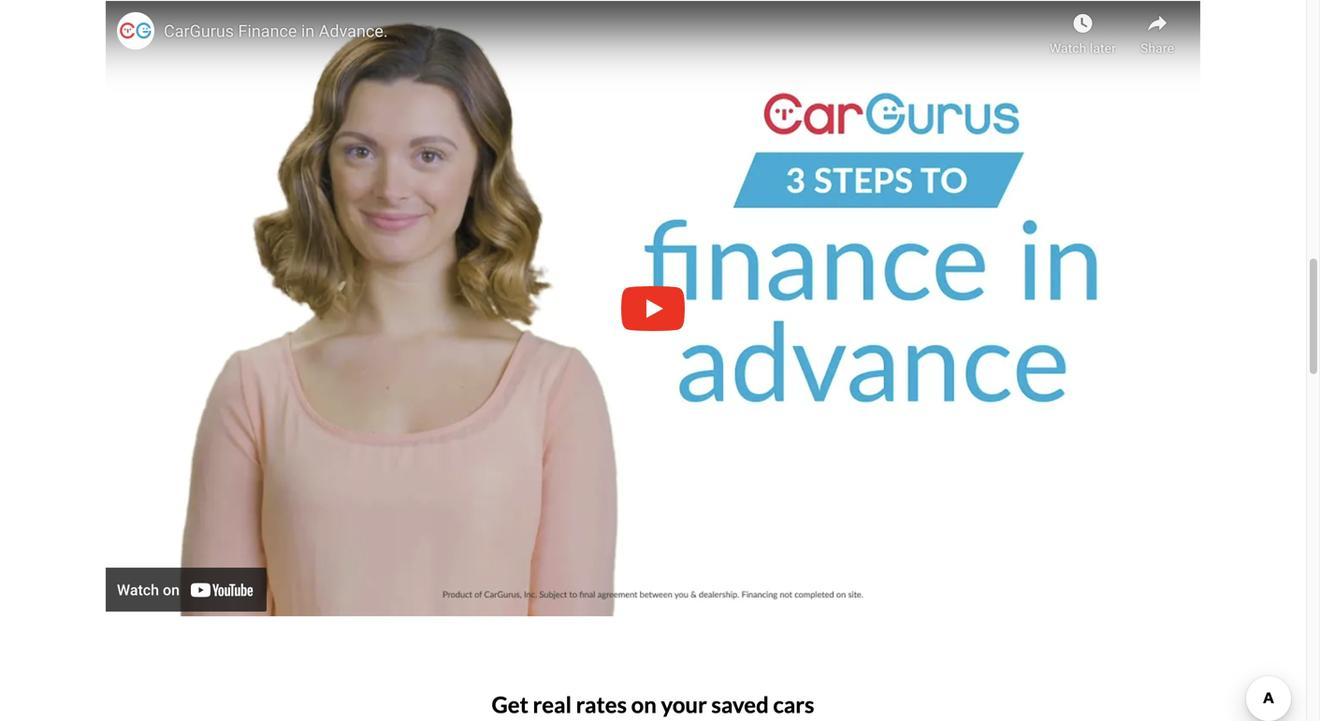 Task type: vqa. For each thing, say whether or not it's contained in the screenshot.
rates
yes



Task type: locate. For each thing, give the bounding box(es) containing it.
get
[[492, 692, 529, 718]]

rates
[[576, 692, 627, 718]]

get real rates on your saved cars
[[492, 692, 815, 718]]

saved
[[712, 692, 769, 718]]

on
[[631, 692, 657, 718]]



Task type: describe. For each thing, give the bounding box(es) containing it.
your
[[661, 692, 707, 718]]

cars
[[773, 692, 815, 718]]

real
[[533, 692, 572, 718]]



